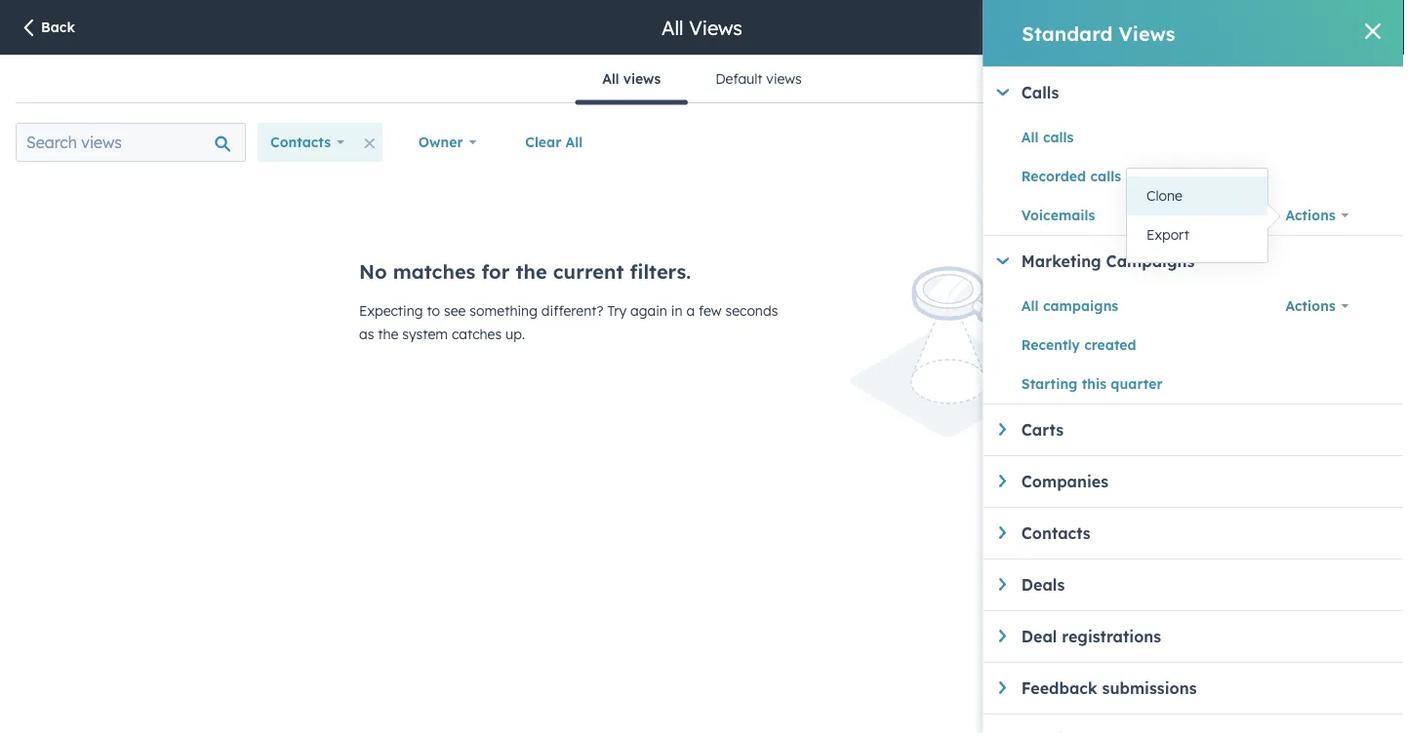Task type: describe. For each thing, give the bounding box(es) containing it.
deals button
[[999, 576, 1404, 595]]

default
[[715, 70, 763, 87]]

1 vertical spatial contacts
[[1021, 524, 1090, 544]]

standard views
[[1022, 21, 1175, 45]]

a
[[686, 302, 695, 320]]

expecting to see something different? try again in a few seconds as the system catches up.
[[359, 302, 778, 343]]

calls for all calls
[[1042, 129, 1073, 146]]

as
[[359, 326, 374, 343]]

starting
[[1021, 376, 1077, 393]]

submissions
[[1102, 679, 1196, 699]]

contacts inside popup button
[[270, 134, 331, 151]]

voicemails
[[1021, 207, 1095, 224]]

owner
[[418, 134, 463, 151]]

campaigns
[[1042, 298, 1118, 315]]

contacts button
[[999, 524, 1404, 544]]

all for all views
[[602, 70, 619, 87]]

again
[[630, 302, 667, 320]]

carts button
[[999, 421, 1404, 440]]

all campaigns link
[[1021, 295, 1272, 318]]

registrations
[[1061, 627, 1161, 647]]

feedback submissions
[[1021, 679, 1196, 699]]

calls
[[1021, 83, 1058, 102]]

expecting
[[359, 302, 423, 320]]

to
[[427, 302, 440, 320]]

starting this quarter link
[[1021, 373, 1272, 396]]

marketing campaigns button
[[995, 252, 1404, 271]]

recently
[[1021, 337, 1080, 354]]

campaigns
[[1106, 252, 1194, 271]]

views for default views
[[766, 70, 802, 87]]

caret image for feedback submissions
[[999, 682, 1005, 695]]

the inside the expecting to see something different? try again in a few seconds as the system catches up.
[[378, 326, 399, 343]]

export
[[1147, 226, 1189, 243]]

all calls link
[[1021, 126, 1272, 149]]

try
[[607, 302, 627, 320]]

Search views search field
[[16, 123, 246, 162]]

marketing campaigns
[[1021, 252, 1194, 271]]

all views
[[602, 70, 661, 87]]

clone
[[1147, 187, 1183, 204]]

caret image for deal registrations
[[999, 630, 1005, 643]]

actions button for voicemails
[[1272, 196, 1361, 235]]

marketing
[[1021, 252, 1101, 271]]

recently created
[[1021, 337, 1136, 354]]

owner button
[[406, 123, 489, 162]]

deals
[[1021, 576, 1064, 595]]

different?
[[541, 302, 603, 320]]

close image
[[1365, 23, 1381, 39]]

clear
[[525, 134, 561, 151]]

created
[[1084, 337, 1136, 354]]

clear all
[[525, 134, 583, 151]]

recently created link
[[1021, 334, 1272, 357]]

system
[[402, 326, 448, 343]]



Task type: vqa. For each thing, say whether or not it's contained in the screenshot.
Notifications Icon
no



Task type: locate. For each thing, give the bounding box(es) containing it.
for
[[482, 260, 510, 284]]

back link
[[20, 18, 75, 39]]

the right for
[[516, 260, 547, 284]]

1 actions button from the top
[[1272, 196, 1361, 235]]

catches
[[452, 326, 502, 343]]

1 actions from the top
[[1285, 207, 1335, 224]]

all inside navigation
[[602, 70, 619, 87]]

1 horizontal spatial contacts
[[1021, 524, 1090, 544]]

caret image inside calls dropdown button
[[996, 89, 1008, 96]]

calls up recorded
[[1042, 129, 1073, 146]]

1 vertical spatial caret image
[[999, 527, 1005, 539]]

the
[[516, 260, 547, 284], [378, 326, 399, 343]]

2 actions from the top
[[1285, 298, 1335, 315]]

caret image
[[999, 423, 1005, 436], [999, 527, 1005, 539], [999, 682, 1005, 695]]

caret image for carts
[[999, 423, 1005, 436]]

see
[[444, 302, 466, 320]]

all inside page section element
[[662, 15, 684, 40]]

caret image inside companies dropdown button
[[999, 475, 1005, 488]]

caret image for marketing campaigns
[[996, 258, 1008, 265]]

few
[[699, 302, 722, 320]]

caret image for deals
[[999, 579, 1005, 591]]

quarter
[[1110, 376, 1162, 393]]

0 vertical spatial the
[[516, 260, 547, 284]]

contacts button
[[258, 123, 357, 162]]

3 caret image from the top
[[999, 682, 1005, 695]]

actions button for all campaigns
[[1272, 287, 1361, 326]]

deal
[[1021, 627, 1057, 647]]

0 horizontal spatial calls
[[1042, 129, 1073, 146]]

caret image inside carts dropdown button
[[999, 423, 1005, 436]]

0 horizontal spatial views
[[689, 15, 742, 40]]

caret image left companies
[[999, 475, 1005, 488]]

recorded calls
[[1021, 168, 1121, 185]]

1 vertical spatial actions button
[[1272, 287, 1361, 326]]

caret image inside marketing campaigns dropdown button
[[996, 258, 1008, 265]]

0 horizontal spatial the
[[378, 326, 399, 343]]

caret image for contacts
[[999, 527, 1005, 539]]

actions button
[[1272, 196, 1361, 235], [1272, 287, 1361, 326]]

page section element
[[0, 0, 1404, 55]]

2 caret image from the top
[[999, 527, 1005, 539]]

matches
[[393, 260, 476, 284]]

1 horizontal spatial views
[[1119, 21, 1175, 45]]

views right default
[[766, 70, 802, 87]]

up.
[[506, 326, 525, 343]]

default views button
[[688, 56, 829, 102]]

caret image left the deals
[[999, 579, 1005, 591]]

all for all calls
[[1021, 129, 1038, 146]]

current
[[553, 260, 624, 284]]

calls right recorded
[[1090, 168, 1121, 185]]

all for all campaigns
[[1021, 298, 1038, 315]]

1 horizontal spatial views
[[766, 70, 802, 87]]

seconds
[[725, 302, 778, 320]]

1 vertical spatial calls
[[1090, 168, 1121, 185]]

contacts
[[270, 134, 331, 151], [1021, 524, 1090, 544]]

deal registrations button
[[999, 627, 1404, 647]]

0 horizontal spatial views
[[623, 70, 661, 87]]

caret image inside feedback submissions dropdown button
[[999, 682, 1005, 695]]

companies
[[1021, 472, 1108, 492]]

in
[[671, 302, 683, 320]]

1 vertical spatial the
[[378, 326, 399, 343]]

caret image left marketing
[[996, 258, 1008, 265]]

2 actions button from the top
[[1272, 287, 1361, 326]]

views
[[623, 70, 661, 87], [766, 70, 802, 87]]

clone button
[[1127, 177, 1268, 216]]

no
[[359, 260, 387, 284]]

2 views from the left
[[766, 70, 802, 87]]

starting this quarter
[[1021, 376, 1162, 393]]

companies button
[[999, 472, 1404, 492]]

0 vertical spatial contacts
[[270, 134, 331, 151]]

filters.
[[630, 260, 691, 284]]

0 vertical spatial caret image
[[999, 423, 1005, 436]]

navigation
[[575, 56, 829, 105]]

all views button
[[575, 56, 688, 105]]

caret image left deal
[[999, 630, 1005, 643]]

all
[[662, 15, 684, 40], [602, 70, 619, 87], [1021, 129, 1038, 146], [566, 134, 583, 151], [1021, 298, 1038, 315]]

this
[[1081, 376, 1106, 393]]

caret image left calls
[[996, 89, 1008, 96]]

0 horizontal spatial contacts
[[270, 134, 331, 151]]

caret image inside the deals dropdown button
[[999, 579, 1005, 591]]

views for all views
[[689, 15, 742, 40]]

all views
[[662, 15, 742, 40]]

standard
[[1022, 21, 1113, 45]]

views for all views
[[623, 70, 661, 87]]

recorded
[[1021, 168, 1086, 185]]

calls
[[1042, 129, 1073, 146], [1090, 168, 1121, 185]]

default views
[[715, 70, 802, 87]]

caret image
[[996, 89, 1008, 96], [996, 258, 1008, 265], [999, 475, 1005, 488], [999, 579, 1005, 591], [999, 630, 1005, 643]]

voicemails link
[[1021, 204, 1272, 227]]

1 horizontal spatial the
[[516, 260, 547, 284]]

all calls
[[1021, 129, 1073, 146]]

calls for recorded calls
[[1090, 168, 1121, 185]]

1 caret image from the top
[[999, 423, 1005, 436]]

clear all button
[[513, 123, 596, 162]]

0 vertical spatial actions
[[1285, 207, 1335, 224]]

actions
[[1285, 207, 1335, 224], [1285, 298, 1335, 315]]

export button
[[1127, 216, 1268, 255]]

all campaigns
[[1021, 298, 1118, 315]]

feedback
[[1021, 679, 1097, 699]]

back
[[41, 19, 75, 36]]

caret image inside contacts dropdown button
[[999, 527, 1005, 539]]

all for all views
[[662, 15, 684, 40]]

2 vertical spatial caret image
[[999, 682, 1005, 695]]

recorded calls link
[[1021, 165, 1272, 188]]

feedback submissions button
[[999, 679, 1404, 699]]

the right as
[[378, 326, 399, 343]]

0 vertical spatial actions button
[[1272, 196, 1361, 235]]

views
[[689, 15, 742, 40], [1119, 21, 1175, 45]]

navigation containing all views
[[575, 56, 829, 105]]

views up calls dropdown button
[[1119, 21, 1175, 45]]

something
[[470, 302, 538, 320]]

caret image for calls
[[996, 89, 1008, 96]]

views up default
[[689, 15, 742, 40]]

views inside page section element
[[689, 15, 742, 40]]

1 vertical spatial actions
[[1285, 298, 1335, 315]]

0 vertical spatial calls
[[1042, 129, 1073, 146]]

actions for all campaigns
[[1285, 298, 1335, 315]]

views for standard views
[[1119, 21, 1175, 45]]

1 horizontal spatial calls
[[1090, 168, 1121, 185]]

caret image for companies
[[999, 475, 1005, 488]]

calls button
[[995, 83, 1404, 102]]

views down page section element on the top
[[623, 70, 661, 87]]

carts
[[1021, 421, 1063, 440]]

1 views from the left
[[623, 70, 661, 87]]

actions for voicemails
[[1285, 207, 1335, 224]]

deal registrations
[[1021, 627, 1161, 647]]

caret image inside deal registrations dropdown button
[[999, 630, 1005, 643]]

no matches for the current filters.
[[359, 260, 691, 284]]



